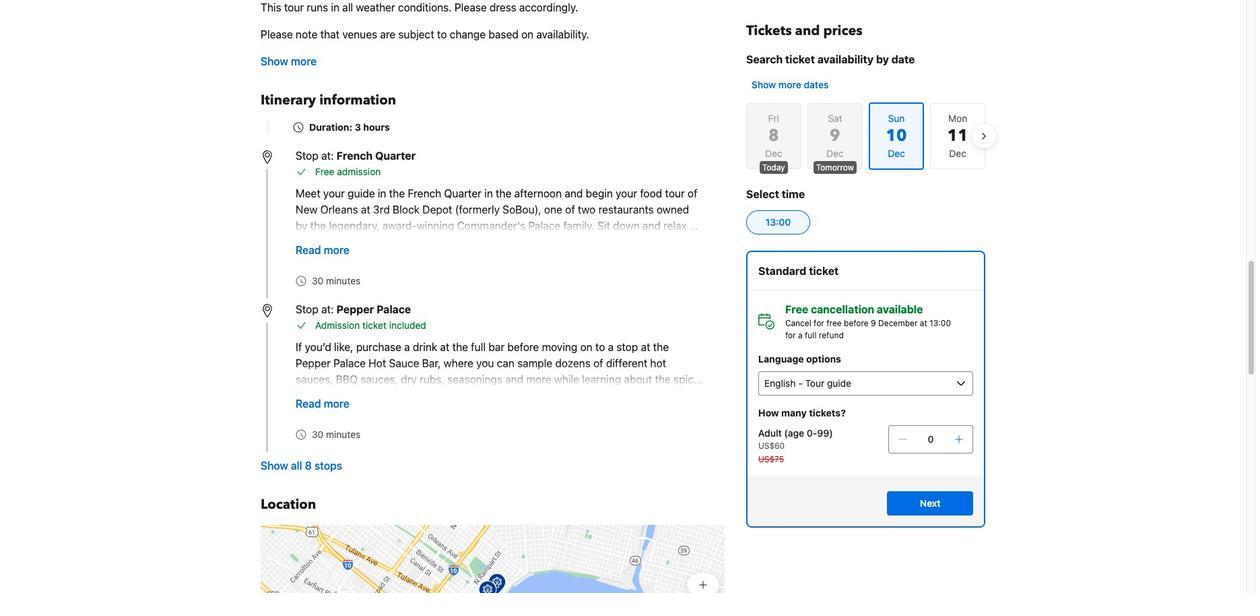 Task type: vqa. For each thing, say whether or not it's contained in the screenshot.
left Dec
yes



Task type: locate. For each thing, give the bounding box(es) containing it.
0 vertical spatial on
[[522, 28, 534, 40]]

minutes for french
[[326, 275, 361, 286]]

included
[[389, 319, 427, 331]]

stop at: french quarter
[[296, 150, 416, 162]]

0 horizontal spatial 8
[[305, 460, 312, 472]]

8 left stops
[[305, 460, 312, 472]]

ticket right standard
[[810, 265, 839, 277]]

louisiana.
[[429, 390, 478, 402]]

1 horizontal spatial to
[[596, 341, 606, 353]]

availability.
[[537, 28, 590, 40]]

show inside button
[[261, 460, 288, 472]]

and
[[796, 22, 821, 40], [506, 373, 524, 386]]

1 vertical spatial on
[[581, 341, 593, 353]]

2 30 minutes from the top
[[312, 429, 361, 440]]

more for show more dates
[[779, 79, 802, 90]]

0 vertical spatial please
[[455, 1, 487, 13]]

a up sauce
[[404, 341, 410, 353]]

1 vertical spatial minutes
[[326, 429, 361, 440]]

8 inside fri 8 dec today
[[769, 125, 779, 147]]

0 horizontal spatial pepper
[[296, 357, 331, 369]]

french
[[337, 150, 373, 162]]

show up the itinerary
[[261, 55, 288, 67]]

1 vertical spatial at:
[[322, 303, 334, 315]]

pepper down you'd
[[296, 357, 331, 369]]

2 vertical spatial show
[[261, 460, 288, 472]]

you
[[477, 357, 494, 369]]

you'd
[[305, 341, 331, 353]]

stop
[[296, 150, 319, 162], [296, 303, 319, 315]]

dec inside sat 9 dec tomorrow
[[827, 148, 844, 159]]

free
[[315, 166, 335, 177], [786, 303, 809, 315]]

where
[[444, 357, 474, 369]]

0
[[928, 433, 934, 445]]

minutes up stop at: pepper palace
[[326, 275, 361, 286]]

more down 'note' on the left top of page
[[291, 55, 317, 67]]

0 vertical spatial 30
[[312, 275, 324, 286]]

0 vertical spatial all
[[343, 1, 353, 13]]

stop down the duration:
[[296, 150, 319, 162]]

8 inside show all 8 stops button
[[305, 460, 312, 472]]

1 vertical spatial all
[[291, 460, 302, 472]]

to left stop
[[596, 341, 606, 353]]

0 vertical spatial ticket
[[786, 53, 816, 65]]

30 down read more
[[312, 275, 324, 286]]

availability
[[818, 53, 874, 65]]

stop for stop at: french quarter
[[296, 150, 319, 162]]

please
[[455, 1, 487, 13], [261, 28, 293, 40]]

for down cancel
[[786, 330, 796, 340]]

0 vertical spatial for
[[814, 318, 825, 328]]

30 for pepper
[[312, 429, 324, 440]]

show
[[261, 55, 288, 67], [752, 79, 777, 90], [261, 460, 288, 472]]

ticket
[[786, 53, 816, 65], [810, 265, 839, 277], [363, 319, 387, 331]]

at
[[921, 318, 928, 328], [440, 341, 450, 353], [641, 341, 651, 353]]

and down can
[[506, 373, 524, 386]]

2 minutes from the top
[[326, 429, 361, 440]]

free up cancel
[[786, 303, 809, 315]]

0 vertical spatial before
[[845, 318, 869, 328]]

stop up the admission
[[296, 303, 319, 315]]

ticket up purchase
[[363, 319, 387, 331]]

rubs,
[[420, 373, 445, 386]]

3 dec from the left
[[950, 148, 967, 159]]

change
[[450, 28, 486, 40]]

8 down 'fri'
[[769, 125, 779, 147]]

9 left december
[[871, 318, 877, 328]]

1 vertical spatial palace
[[334, 357, 366, 369]]

in
[[331, 1, 340, 13]]

0 horizontal spatial 13:00
[[766, 216, 791, 228]]

1 dec from the left
[[766, 148, 783, 159]]

minutes up stops
[[326, 429, 361, 440]]

1 horizontal spatial 13:00
[[930, 318, 952, 328]]

0 vertical spatial minutes
[[326, 275, 361, 286]]

0 vertical spatial show
[[261, 55, 288, 67]]

0 horizontal spatial at
[[440, 341, 450, 353]]

show more
[[261, 55, 317, 67]]

1 vertical spatial 8
[[305, 460, 312, 472]]

this tour runs in all weather conditions. please dress accordingly.
[[261, 1, 579, 13]]

cancel
[[786, 318, 812, 328]]

free
[[827, 318, 842, 328]]

learning
[[582, 373, 622, 386]]

1 horizontal spatial full
[[805, 330, 817, 340]]

at right drink
[[440, 341, 450, 353]]

0 vertical spatial read
[[296, 244, 321, 256]]

accordingly.
[[520, 1, 579, 13]]

0 horizontal spatial a
[[404, 341, 410, 353]]

like,
[[334, 341, 354, 353]]

1 vertical spatial for
[[786, 330, 796, 340]]

0 vertical spatial read more button
[[288, 234, 358, 266]]

0 vertical spatial pepper
[[337, 303, 374, 315]]

a inside 'free cancellation available cancel for free before 9 december at 13:00 for a full refund'
[[799, 330, 803, 340]]

region
[[736, 97, 997, 175]]

a left stop
[[608, 341, 614, 353]]

13:00 down select time
[[766, 216, 791, 228]]

1 vertical spatial free
[[786, 303, 809, 315]]

0 vertical spatial stop
[[296, 150, 319, 162]]

palace up included
[[377, 303, 411, 315]]

0 horizontal spatial palace
[[334, 357, 366, 369]]

2 read more button from the top
[[288, 388, 358, 420]]

please up change
[[455, 1, 487, 13]]

on up "dozens"
[[581, 341, 593, 353]]

0 horizontal spatial full
[[471, 341, 486, 353]]

read more button up stop at: pepper palace
[[288, 234, 358, 266]]

0-
[[807, 427, 818, 439]]

13:00 inside 'free cancellation available cancel for free before 9 december at 13:00 for a full refund'
[[930, 318, 952, 328]]

more for read more
[[324, 244, 350, 256]]

options
[[807, 353, 842, 365]]

on right based
[[522, 28, 534, 40]]

about
[[624, 373, 653, 386]]

2 30 from the top
[[312, 429, 324, 440]]

1 vertical spatial pepper
[[296, 357, 331, 369]]

show for show more dates
[[752, 79, 777, 90]]

read more button
[[288, 234, 358, 266], [288, 388, 358, 420]]

0 horizontal spatial all
[[291, 460, 302, 472]]

2 sauces, from the left
[[361, 373, 398, 386]]

tickets?
[[810, 407, 846, 419]]

dec inside fri 8 dec today
[[766, 148, 783, 159]]

please down this
[[261, 28, 293, 40]]

1 horizontal spatial of
[[594, 357, 604, 369]]

ticket for search
[[786, 53, 816, 65]]

to right subject
[[437, 28, 447, 40]]

a down cancel
[[799, 330, 803, 340]]

palace inside if you'd like, purchase a drink at the full bar before moving on to a stop at the pepper palace hot sauce bar, where you can sample dozens of different hot sauces, bbq sauces, dry rubs, seasonings and more while learning about the spicy, cajun-style cuisine of rural louisiana. read more
[[334, 357, 366, 369]]

of
[[594, 357, 604, 369], [392, 390, 402, 402]]

by
[[877, 53, 890, 65]]

0 vertical spatial at:
[[322, 150, 334, 162]]

more down sample
[[527, 373, 552, 386]]

dec up tomorrow
[[827, 148, 844, 159]]

1 horizontal spatial pepper
[[337, 303, 374, 315]]

0 horizontal spatial for
[[786, 330, 796, 340]]

1 vertical spatial full
[[471, 341, 486, 353]]

show up location
[[261, 460, 288, 472]]

read more button down 'bbq'
[[288, 388, 358, 420]]

drink
[[413, 341, 438, 353]]

1 horizontal spatial at
[[641, 341, 651, 353]]

1 vertical spatial read more button
[[288, 388, 358, 420]]

free left admission
[[315, 166, 335, 177]]

free for admission
[[315, 166, 335, 177]]

before inside 'free cancellation available cancel for free before 9 december at 13:00 for a full refund'
[[845, 318, 869, 328]]

ticket up show more dates
[[786, 53, 816, 65]]

0 vertical spatial full
[[805, 330, 817, 340]]

region containing 8
[[736, 97, 997, 175]]

2 horizontal spatial a
[[799, 330, 803, 340]]

1 horizontal spatial 9
[[871, 318, 877, 328]]

0 vertical spatial 13:00
[[766, 216, 791, 228]]

purchase
[[356, 341, 402, 353]]

before up sample
[[508, 341, 539, 353]]

today
[[763, 162, 786, 173]]

1 horizontal spatial dec
[[827, 148, 844, 159]]

map region
[[261, 525, 725, 593]]

30 minutes up stops
[[312, 429, 361, 440]]

1 horizontal spatial all
[[343, 1, 353, 13]]

2 at: from the top
[[322, 303, 334, 315]]

free inside 'free cancellation available cancel for free before 9 december at 13:00 for a full refund'
[[786, 303, 809, 315]]

dec up today
[[766, 148, 783, 159]]

1 vertical spatial show
[[752, 79, 777, 90]]

0 horizontal spatial dec
[[766, 148, 783, 159]]

1 vertical spatial and
[[506, 373, 524, 386]]

2 horizontal spatial dec
[[950, 148, 967, 159]]

2 horizontal spatial at
[[921, 318, 928, 328]]

note
[[296, 28, 318, 40]]

1 horizontal spatial palace
[[377, 303, 411, 315]]

different
[[606, 357, 648, 369]]

1 read more button from the top
[[288, 234, 358, 266]]

0 horizontal spatial please
[[261, 28, 293, 40]]

bar
[[489, 341, 505, 353]]

9 inside sat 9 dec tomorrow
[[830, 125, 841, 147]]

1 horizontal spatial before
[[845, 318, 869, 328]]

dec down 11
[[950, 148, 967, 159]]

0 vertical spatial 30 minutes
[[312, 275, 361, 286]]

1 at: from the top
[[322, 150, 334, 162]]

admission
[[315, 319, 360, 331]]

13:00
[[766, 216, 791, 228], [930, 318, 952, 328]]

30 minutes for pepper palace
[[312, 429, 361, 440]]

1 read from the top
[[296, 244, 321, 256]]

full up you in the left bottom of the page
[[471, 341, 486, 353]]

1 horizontal spatial 8
[[769, 125, 779, 147]]

0 vertical spatial palace
[[377, 303, 411, 315]]

read more button for pepper
[[288, 388, 358, 420]]

30 minutes
[[312, 275, 361, 286], [312, 429, 361, 440]]

and left prices
[[796, 22, 821, 40]]

while
[[554, 373, 580, 386]]

for
[[814, 318, 825, 328], [786, 330, 796, 340]]

more up stop at: pepper palace
[[324, 244, 350, 256]]

stops
[[315, 460, 343, 472]]

0 horizontal spatial 9
[[830, 125, 841, 147]]

all
[[343, 1, 353, 13], [291, 460, 302, 472]]

1 vertical spatial to
[[596, 341, 606, 353]]

runs
[[307, 1, 328, 13]]

dozens
[[556, 357, 591, 369]]

all left stops
[[291, 460, 302, 472]]

more
[[291, 55, 317, 67], [779, 79, 802, 90], [324, 244, 350, 256], [527, 373, 552, 386], [324, 398, 350, 410]]

of up the learning
[[594, 357, 604, 369]]

many
[[782, 407, 807, 419]]

spicy,
[[674, 373, 702, 386]]

1 vertical spatial 30 minutes
[[312, 429, 361, 440]]

1 minutes from the top
[[326, 275, 361, 286]]

of left the rural
[[392, 390, 402, 402]]

a
[[799, 330, 803, 340], [404, 341, 410, 353], [608, 341, 614, 353]]

2 vertical spatial ticket
[[363, 319, 387, 331]]

language
[[759, 353, 804, 365]]

full down cancel
[[805, 330, 817, 340]]

at: up the admission
[[322, 303, 334, 315]]

at right december
[[921, 318, 928, 328]]

the up hot
[[654, 341, 669, 353]]

0 horizontal spatial sauces,
[[296, 373, 333, 386]]

for left free
[[814, 318, 825, 328]]

show all 8 stops button
[[261, 458, 343, 474]]

1 vertical spatial read
[[296, 398, 321, 410]]

minutes
[[326, 275, 361, 286], [326, 429, 361, 440]]

30 for french
[[312, 275, 324, 286]]

1 30 minutes from the top
[[312, 275, 361, 286]]

2 read from the top
[[296, 398, 321, 410]]

9
[[830, 125, 841, 147], [871, 318, 877, 328]]

1 horizontal spatial sauces,
[[361, 373, 398, 386]]

0 horizontal spatial before
[[508, 341, 539, 353]]

full inside if you'd like, purchase a drink at the full bar before moving on to a stop at the pepper palace hot sauce bar, where you can sample dozens of different hot sauces, bbq sauces, dry rubs, seasonings and more while learning about the spicy, cajun-style cuisine of rural louisiana. read more
[[471, 341, 486, 353]]

1 vertical spatial stop
[[296, 303, 319, 315]]

all right in
[[343, 1, 353, 13]]

full inside 'free cancellation available cancel for free before 9 december at 13:00 for a full refund'
[[805, 330, 817, 340]]

30 up stops
[[312, 429, 324, 440]]

bar,
[[422, 357, 441, 369]]

at: for french quarter
[[322, 150, 334, 162]]

1 30 from the top
[[312, 275, 324, 286]]

more for show more
[[291, 55, 317, 67]]

dates
[[804, 79, 829, 90]]

dec inside mon 11 dec
[[950, 148, 967, 159]]

0 vertical spatial of
[[594, 357, 604, 369]]

date
[[892, 53, 916, 65]]

on inside if you'd like, purchase a drink at the full bar before moving on to a stop at the pepper palace hot sauce bar, where you can sample dozens of different hot sauces, bbq sauces, dry rubs, seasonings and more while learning about the spicy, cajun-style cuisine of rural louisiana. read more
[[581, 341, 593, 353]]

before down the cancellation
[[845, 318, 869, 328]]

sauces, down hot
[[361, 373, 398, 386]]

9 down sat on the right top of the page
[[830, 125, 841, 147]]

1 horizontal spatial a
[[608, 341, 614, 353]]

1 vertical spatial ticket
[[810, 265, 839, 277]]

sauces, up cajun-
[[296, 373, 333, 386]]

palace up 'bbq'
[[334, 357, 366, 369]]

0 horizontal spatial free
[[315, 166, 335, 177]]

show for show more
[[261, 55, 288, 67]]

1 horizontal spatial on
[[581, 341, 593, 353]]

0 horizontal spatial and
[[506, 373, 524, 386]]

1 horizontal spatial free
[[786, 303, 809, 315]]

full
[[805, 330, 817, 340], [471, 341, 486, 353]]

pepper up admission ticket included
[[337, 303, 374, 315]]

30 minutes up stop at: pepper palace
[[312, 275, 361, 286]]

0 vertical spatial to
[[437, 28, 447, 40]]

sat
[[828, 113, 843, 124]]

1 vertical spatial 13:00
[[930, 318, 952, 328]]

13:00 right december
[[930, 318, 952, 328]]

0 vertical spatial 8
[[769, 125, 779, 147]]

1 vertical spatial 9
[[871, 318, 877, 328]]

0 vertical spatial free
[[315, 166, 335, 177]]

2 dec from the left
[[827, 148, 844, 159]]

1 vertical spatial 30
[[312, 429, 324, 440]]

show down search
[[752, 79, 777, 90]]

dec for 9
[[827, 148, 844, 159]]

at: up free admission
[[322, 150, 334, 162]]

1 stop from the top
[[296, 150, 319, 162]]

free for cancellation
[[786, 303, 809, 315]]

the down hot
[[655, 373, 671, 386]]

0 vertical spatial and
[[796, 22, 821, 40]]

0 horizontal spatial of
[[392, 390, 402, 402]]

0 vertical spatial 9
[[830, 125, 841, 147]]

1 vertical spatial before
[[508, 341, 539, 353]]

at right stop
[[641, 341, 651, 353]]

2 stop from the top
[[296, 303, 319, 315]]

more left dates
[[779, 79, 802, 90]]



Task type: describe. For each thing, give the bounding box(es) containing it.
search
[[747, 53, 783, 65]]

next button
[[888, 491, 974, 516]]

standard ticket
[[759, 265, 839, 277]]

fri 8 dec today
[[763, 113, 786, 173]]

at inside 'free cancellation available cancel for free before 9 december at 13:00 for a full refund'
[[921, 318, 928, 328]]

next
[[921, 497, 941, 509]]

stop at: pepper palace
[[296, 303, 411, 315]]

free cancellation available cancel for free before 9 december at 13:00 for a full refund
[[786, 303, 952, 340]]

quarter
[[375, 150, 416, 162]]

adult
[[759, 427, 782, 439]]

read more
[[296, 244, 350, 256]]

cancellation
[[811, 303, 875, 315]]

tomorrow
[[817, 162, 855, 173]]

based
[[489, 28, 519, 40]]

ticket for standard
[[810, 265, 839, 277]]

december
[[879, 318, 918, 328]]

show all 8 stops
[[261, 460, 343, 472]]

show more dates button
[[747, 73, 835, 97]]

99)
[[818, 427, 834, 439]]

stop for stop at: pepper palace
[[296, 303, 319, 315]]

read more button for french
[[288, 234, 358, 266]]

3
[[355, 121, 361, 133]]

to inside if you'd like, purchase a drink at the full bar before moving on to a stop at the pepper palace hot sauce bar, where you can sample dozens of different hot sauces, bbq sauces, dry rubs, seasonings and more while learning about the spicy, cajun-style cuisine of rural louisiana. read more
[[596, 341, 606, 353]]

subject
[[399, 28, 435, 40]]

this
[[261, 1, 281, 13]]

venues
[[343, 28, 378, 40]]

1 vertical spatial please
[[261, 28, 293, 40]]

please note that venues are subject to change based on availability.
[[261, 28, 590, 40]]

select
[[747, 188, 780, 200]]

search ticket availability by date
[[747, 53, 916, 65]]

cajun-
[[296, 390, 329, 402]]

admission
[[337, 166, 381, 177]]

itinerary
[[261, 91, 316, 109]]

select time
[[747, 188, 806, 200]]

and inside if you'd like, purchase a drink at the full bar before moving on to a stop at the pepper palace hot sauce bar, where you can sample dozens of different hot sauces, bbq sauces, dry rubs, seasonings and more while learning about the spicy, cajun-style cuisine of rural louisiana. read more
[[506, 373, 524, 386]]

1 horizontal spatial and
[[796, 22, 821, 40]]

us$75
[[759, 454, 785, 464]]

ticket for admission
[[363, 319, 387, 331]]

free admission
[[315, 166, 381, 177]]

11
[[948, 125, 969, 147]]

tickets and prices
[[747, 22, 863, 40]]

show for show all 8 stops
[[261, 460, 288, 472]]

refund
[[819, 330, 844, 340]]

the up where
[[453, 341, 468, 353]]

mon
[[949, 113, 968, 124]]

0 horizontal spatial to
[[437, 28, 447, 40]]

at: for pepper palace
[[322, 303, 334, 315]]

admission ticket included
[[315, 319, 427, 331]]

itinerary information
[[261, 91, 396, 109]]

9 inside 'free cancellation available cancel for free before 9 december at 13:00 for a full refund'
[[871, 318, 877, 328]]

how
[[759, 407, 780, 419]]

all inside button
[[291, 460, 302, 472]]

hot
[[369, 357, 386, 369]]

(age
[[785, 427, 805, 439]]

fri
[[769, 113, 780, 124]]

language options
[[759, 353, 842, 365]]

how many tickets?
[[759, 407, 846, 419]]

us$60
[[759, 441, 785, 451]]

minutes for pepper
[[326, 429, 361, 440]]

location
[[261, 495, 316, 514]]

0 horizontal spatial on
[[522, 28, 534, 40]]

dec for 8
[[766, 148, 783, 159]]

show more button
[[261, 53, 317, 69]]

1 vertical spatial of
[[392, 390, 402, 402]]

bbq
[[336, 373, 358, 386]]

adult (age 0-99) us$60
[[759, 427, 834, 451]]

before inside if you'd like, purchase a drink at the full bar before moving on to a stop at the pepper palace hot sauce bar, where you can sample dozens of different hot sauces, bbq sauces, dry rubs, seasonings and more while learning about the spicy, cajun-style cuisine of rural louisiana. read more
[[508, 341, 539, 353]]

pepper inside if you'd like, purchase a drink at the full bar before moving on to a stop at the pepper palace hot sauce bar, where you can sample dozens of different hot sauces, bbq sauces, dry rubs, seasonings and more while learning about the spicy, cajun-style cuisine of rural louisiana. read more
[[296, 357, 331, 369]]

time
[[782, 188, 806, 200]]

are
[[380, 28, 396, 40]]

conditions.
[[398, 1, 452, 13]]

if you'd like, purchase a drink at the full bar before moving on to a stop at the pepper palace hot sauce bar, where you can sample dozens of different hot sauces, bbq sauces, dry rubs, seasonings and more while learning about the spicy, cajun-style cuisine of rural louisiana. read more
[[296, 341, 702, 410]]

show more dates
[[752, 79, 829, 90]]

weather
[[356, 1, 395, 13]]

that
[[321, 28, 340, 40]]

rural
[[404, 390, 427, 402]]

1 horizontal spatial please
[[455, 1, 487, 13]]

30 minutes for french quarter
[[312, 275, 361, 286]]

1 horizontal spatial for
[[814, 318, 825, 328]]

mon 11 dec
[[948, 113, 969, 159]]

seasonings
[[448, 373, 503, 386]]

sample
[[518, 357, 553, 369]]

if
[[296, 341, 302, 353]]

moving
[[542, 341, 578, 353]]

hot
[[651, 357, 667, 369]]

dry
[[401, 373, 417, 386]]

stop
[[617, 341, 638, 353]]

sat 9 dec tomorrow
[[817, 113, 855, 173]]

duration:
[[309, 121, 353, 133]]

more down 'bbq'
[[324, 398, 350, 410]]

style
[[329, 390, 352, 402]]

available
[[878, 303, 924, 315]]

information
[[320, 91, 396, 109]]

duration: 3 hours
[[309, 121, 390, 133]]

sauce
[[389, 357, 419, 369]]

1 sauces, from the left
[[296, 373, 333, 386]]

read inside if you'd like, purchase a drink at the full bar before moving on to a stop at the pepper palace hot sauce bar, where you can sample dozens of different hot sauces, bbq sauces, dry rubs, seasonings and more while learning about the spicy, cajun-style cuisine of rural louisiana. read more
[[296, 398, 321, 410]]

dress
[[490, 1, 517, 13]]



